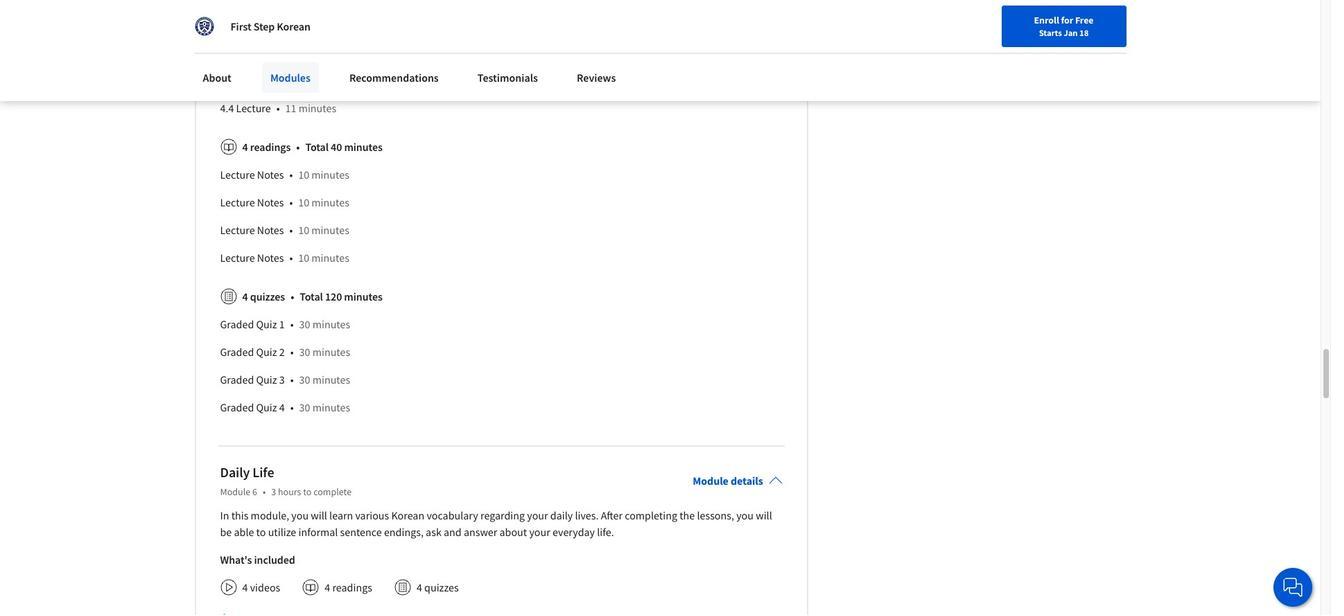 Task type: describe. For each thing, give the bounding box(es) containing it.
30 for 1
[[299, 317, 310, 331]]

korean inside in this module, you will learn various korean vocabulary regarding  your daily lives. after completing the lessons, you will be able to utilize informal sentence endings, ask and answer about your everyday life.
[[391, 509, 424, 523]]

graded quiz 4 • 30 minutes
[[220, 401, 350, 414]]

for
[[1061, 14, 1073, 26]]

about
[[500, 525, 527, 539]]

enroll for free starts jan 18
[[1034, 14, 1094, 38]]

1 vertical spatial your
[[527, 509, 548, 523]]

find your new career
[[936, 16, 1023, 28]]

free
[[1075, 14, 1094, 26]]

daily life module 6 • 3 hours to complete
[[220, 464, 352, 498]]

4.1
[[220, 18, 234, 32]]

3 lecture notes • 10 minutes from the top
[[220, 223, 349, 237]]

daily
[[550, 509, 573, 523]]

graded for graded quiz 1
[[220, 317, 254, 331]]

0 vertical spatial your
[[956, 16, 974, 28]]

2 vertical spatial your
[[529, 525, 550, 539]]

30 for 3
[[299, 373, 310, 387]]

2 notes from the top
[[257, 195, 284, 209]]

readings inside hide info about module content region
[[250, 140, 291, 154]]

be
[[220, 525, 232, 539]]

1 horizontal spatial quizzes
[[424, 581, 459, 595]]

2 you from the left
[[736, 509, 754, 523]]

3 notes from the top
[[257, 223, 284, 237]]

completing
[[625, 509, 677, 523]]

120
[[325, 290, 342, 303]]

graded for graded quiz 2
[[220, 345, 254, 359]]

4 lecture notes • 10 minutes from the top
[[220, 251, 349, 265]]

the
[[680, 509, 695, 523]]

4 videos
[[242, 581, 280, 595]]

hide info about module content region
[[220, 0, 783, 427]]

what's included
[[220, 553, 295, 567]]

graded for graded quiz 4
[[220, 401, 254, 414]]

what's
[[220, 553, 252, 567]]

2 will from the left
[[756, 509, 772, 523]]

4.1 lecture • 16 minutes
[[220, 18, 336, 32]]

vocabulary
[[427, 509, 478, 523]]

• total 40 minutes
[[296, 140, 383, 154]]

graded quiz 3 • 30 minutes
[[220, 373, 350, 387]]

quiz for 3
[[256, 373, 277, 387]]

4 down endings,
[[417, 581, 422, 595]]

informal
[[298, 525, 338, 539]]

enroll
[[1034, 14, 1059, 26]]

lives.
[[575, 509, 599, 523]]

modules
[[270, 71, 311, 85]]

regarding
[[480, 509, 525, 523]]

4.3
[[220, 73, 234, 87]]

module details
[[693, 474, 763, 488]]

included
[[254, 553, 295, 567]]

able
[[234, 525, 254, 539]]

find your new career link
[[929, 14, 1030, 31]]

module,
[[251, 509, 289, 523]]

30 for 4
[[299, 401, 310, 414]]

endings,
[[384, 525, 424, 539]]

4.4
[[220, 101, 234, 115]]

to inside in this module, you will learn various korean vocabulary regarding  your daily lives. after completing the lessons, you will be able to utilize informal sentence endings, ask and answer about your everyday life.
[[256, 525, 266, 539]]

quizzes inside hide info about module content region
[[250, 290, 285, 303]]

sentence
[[340, 525, 382, 539]]

recommendations
[[349, 71, 439, 85]]

starts
[[1039, 27, 1062, 38]]

first
[[231, 19, 251, 33]]

4 left "videos"
[[242, 581, 248, 595]]

graded quiz 2 • 30 minutes
[[220, 345, 350, 359]]

18
[[1079, 27, 1089, 38]]

learn
[[329, 509, 353, 523]]

find
[[936, 16, 954, 28]]

jan
[[1064, 27, 1078, 38]]

2
[[279, 345, 285, 359]]

4.4 lecture • 11 minutes
[[220, 101, 336, 115]]

career
[[996, 16, 1023, 28]]

about link
[[194, 62, 240, 93]]

first step korean
[[231, 19, 310, 33]]

in this module, you will learn various korean vocabulary regarding  your daily lives. after completing the lessons, you will be able to utilize informal sentence endings, ask and answer about your everyday life.
[[220, 509, 772, 539]]

recommendations link
[[341, 62, 447, 93]]

daily
[[220, 464, 250, 481]]

modules link
[[262, 62, 319, 93]]

reviews link
[[568, 62, 624, 93]]



Task type: vqa. For each thing, say whether or not it's contained in the screenshot.
the bottom 1 button
no



Task type: locate. For each thing, give the bounding box(es) containing it.
total for total 40 minutes
[[305, 140, 329, 154]]

1 horizontal spatial 4 readings
[[325, 581, 372, 595]]

1 you from the left
[[291, 509, 309, 523]]

hours
[[278, 486, 301, 498]]

everyday
[[553, 525, 595, 539]]

11
[[285, 101, 296, 115]]

3 down 2
[[279, 373, 285, 387]]

4 readings inside hide info about module content region
[[242, 140, 291, 154]]

and
[[444, 525, 462, 539]]

4 quizzes up 1
[[242, 290, 285, 303]]

utilize
[[268, 525, 296, 539]]

3
[[279, 373, 285, 387], [271, 486, 276, 498]]

quiz for 1
[[256, 317, 277, 331]]

30 right 2
[[299, 345, 310, 359]]

quiz down the graded quiz 3 • 30 minutes
[[256, 401, 277, 414]]

complete
[[313, 486, 352, 498]]

yonsei university image
[[194, 17, 214, 36]]

life.
[[597, 525, 614, 539]]

1 horizontal spatial 4 quizzes
[[417, 581, 459, 595]]

0 horizontal spatial you
[[291, 509, 309, 523]]

total left 40
[[305, 140, 329, 154]]

4 quiz from the top
[[256, 401, 277, 414]]

your left daily
[[527, 509, 548, 523]]

graded for graded quiz 3
[[220, 373, 254, 387]]

30 down graded quiz 2 • 30 minutes
[[299, 373, 310, 387]]

various
[[355, 509, 389, 523]]

0 vertical spatial korean
[[277, 19, 310, 33]]

16
[[285, 18, 296, 32]]

4
[[242, 140, 248, 154], [242, 290, 248, 303], [279, 401, 285, 414], [242, 581, 248, 595], [325, 581, 330, 595], [417, 581, 422, 595]]

1 vertical spatial to
[[256, 525, 266, 539]]

3 left hours
[[271, 486, 276, 498]]

new
[[976, 16, 994, 28]]

readings down sentence
[[332, 581, 372, 595]]

your right find
[[956, 16, 974, 28]]

minutes
[[299, 18, 336, 32], [299, 46, 336, 59], [299, 73, 336, 87], [299, 101, 336, 115], [344, 140, 383, 154], [312, 168, 349, 181], [312, 195, 349, 209], [312, 223, 349, 237], [312, 251, 349, 265], [344, 290, 383, 303], [312, 317, 350, 331], [312, 345, 350, 359], [312, 373, 350, 387], [312, 401, 350, 414]]

testimonials
[[478, 71, 538, 85]]

1 vertical spatial 4 readings
[[325, 581, 372, 595]]

1 horizontal spatial 3
[[279, 373, 285, 387]]

quiz
[[256, 317, 277, 331], [256, 345, 277, 359], [256, 373, 277, 387], [256, 401, 277, 414]]

step
[[254, 19, 275, 33]]

1 quiz from the top
[[256, 317, 277, 331]]

4 readings down sentence
[[325, 581, 372, 595]]

to right hours
[[303, 486, 312, 498]]

1 vertical spatial total
[[300, 290, 323, 303]]

1 vertical spatial quizzes
[[424, 581, 459, 595]]

korean right step
[[277, 19, 310, 33]]

reviews
[[577, 71, 616, 85]]

english
[[1055, 16, 1088, 29]]

total for total 120 minutes
[[300, 290, 323, 303]]

korean
[[277, 19, 310, 33], [391, 509, 424, 523]]

2 graded from the top
[[220, 345, 254, 359]]

quizzes down "ask"
[[424, 581, 459, 595]]

module left 6
[[220, 486, 250, 498]]

1 horizontal spatial to
[[303, 486, 312, 498]]

testimonials link
[[469, 62, 546, 93]]

0 vertical spatial readings
[[250, 140, 291, 154]]

4 down informal
[[325, 581, 330, 595]]

0 horizontal spatial to
[[256, 525, 266, 539]]

in
[[220, 509, 229, 523]]

40
[[331, 140, 342, 154]]

notes
[[257, 168, 284, 181], [257, 195, 284, 209], [257, 223, 284, 237], [257, 251, 284, 265]]

1 lecture notes • 10 minutes from the top
[[220, 168, 349, 181]]

quiz left 2
[[256, 345, 277, 359]]

graded left 2
[[220, 345, 254, 359]]

you right lessons,
[[736, 509, 754, 523]]

total left 120 on the top
[[300, 290, 323, 303]]

1 horizontal spatial module
[[693, 474, 729, 488]]

3 quiz from the top
[[256, 373, 277, 387]]

3 inside daily life module 6 • 3 hours to complete
[[271, 486, 276, 498]]

quiz left 1
[[256, 317, 277, 331]]

• total 120 minutes
[[291, 290, 383, 303]]

lecture notes • 10 minutes
[[220, 168, 349, 181], [220, 195, 349, 209], [220, 223, 349, 237], [220, 251, 349, 265]]

4 quizzes down "ask"
[[417, 581, 459, 595]]

graded up graded quiz 4 • 30 minutes
[[220, 373, 254, 387]]

2 lecture notes • 10 minutes from the top
[[220, 195, 349, 209]]

will up informal
[[311, 509, 327, 523]]

you up utilize
[[291, 509, 309, 523]]

• inside daily life module 6 • 3 hours to complete
[[263, 486, 266, 498]]

0 vertical spatial to
[[303, 486, 312, 498]]

1 vertical spatial readings
[[332, 581, 372, 595]]

life
[[253, 464, 274, 481]]

readings down 4.4 lecture • 11 minutes
[[250, 140, 291, 154]]

0 vertical spatial 3
[[279, 373, 285, 387]]

1 30 from the top
[[299, 317, 310, 331]]

quiz for 4
[[256, 401, 277, 414]]

0 horizontal spatial readings
[[250, 140, 291, 154]]

0 vertical spatial 4 quizzes
[[242, 290, 285, 303]]

0 horizontal spatial will
[[311, 509, 327, 523]]

3 30 from the top
[[299, 373, 310, 387]]

4 down the graded quiz 3 • 30 minutes
[[279, 401, 285, 414]]

after
[[601, 509, 623, 523]]

4 readings down 4.4 lecture • 11 minutes
[[242, 140, 291, 154]]

korean up endings,
[[391, 509, 424, 523]]

1 will from the left
[[311, 509, 327, 523]]

4.3 lecture • 10 minutes
[[220, 73, 336, 87]]

this
[[231, 509, 248, 523]]

2 quiz from the top
[[256, 345, 277, 359]]

0 horizontal spatial quizzes
[[250, 290, 285, 303]]

0 horizontal spatial 4 readings
[[242, 140, 291, 154]]

1 vertical spatial 4 quizzes
[[417, 581, 459, 595]]

4 quizzes inside hide info about module content region
[[242, 290, 285, 303]]

30
[[299, 317, 310, 331], [299, 345, 310, 359], [299, 373, 310, 387], [299, 401, 310, 414]]

lecture
[[236, 18, 271, 32], [236, 46, 271, 59], [236, 73, 271, 87], [236, 101, 271, 115], [220, 168, 255, 181], [220, 195, 255, 209], [220, 223, 255, 237], [220, 251, 255, 265]]

1 horizontal spatial korean
[[391, 509, 424, 523]]

graded down the graded quiz 3 • 30 minutes
[[220, 401, 254, 414]]

0 vertical spatial total
[[305, 140, 329, 154]]

your right about
[[529, 525, 550, 539]]

4 30 from the top
[[299, 401, 310, 414]]

0 horizontal spatial korean
[[277, 19, 310, 33]]

1 horizontal spatial readings
[[332, 581, 372, 595]]

english button
[[1030, 0, 1113, 45]]

answer
[[464, 525, 497, 539]]

will down details
[[756, 509, 772, 523]]

1 horizontal spatial will
[[756, 509, 772, 523]]

4 readings
[[242, 140, 291, 154], [325, 581, 372, 595]]

you
[[291, 509, 309, 523], [736, 509, 754, 523]]

•
[[276, 18, 280, 32], [276, 46, 280, 59], [276, 73, 280, 87], [276, 101, 280, 115], [296, 140, 300, 154], [289, 168, 293, 181], [289, 195, 293, 209], [289, 223, 293, 237], [289, 251, 293, 265], [291, 290, 294, 303], [290, 317, 294, 331], [290, 345, 294, 359], [290, 373, 294, 387], [290, 401, 294, 414], [263, 486, 266, 498]]

1 notes from the top
[[257, 168, 284, 181]]

quizzes
[[250, 290, 285, 303], [424, 581, 459, 595]]

to
[[303, 486, 312, 498], [256, 525, 266, 539]]

readings
[[250, 140, 291, 154], [332, 581, 372, 595]]

total
[[305, 140, 329, 154], [300, 290, 323, 303]]

your
[[956, 16, 974, 28], [527, 509, 548, 523], [529, 525, 550, 539]]

None search field
[[198, 9, 530, 36]]

4 quizzes
[[242, 290, 285, 303], [417, 581, 459, 595]]

quizzes up 1
[[250, 290, 285, 303]]

to right able
[[256, 525, 266, 539]]

30 down the graded quiz 3 • 30 minutes
[[299, 401, 310, 414]]

30 right 1
[[299, 317, 310, 331]]

quiz down graded quiz 2 • 30 minutes
[[256, 373, 277, 387]]

4 up graded quiz 1 • 30 minutes
[[242, 290, 248, 303]]

graded
[[220, 317, 254, 331], [220, 345, 254, 359], [220, 373, 254, 387], [220, 401, 254, 414]]

1
[[279, 317, 285, 331]]

module up lessons,
[[693, 474, 729, 488]]

details
[[731, 474, 763, 488]]

0 vertical spatial quizzes
[[250, 290, 285, 303]]

to inside daily life module 6 • 3 hours to complete
[[303, 486, 312, 498]]

0 horizontal spatial module
[[220, 486, 250, 498]]

ask
[[426, 525, 441, 539]]

quiz for 2
[[256, 345, 277, 359]]

4 notes from the top
[[257, 251, 284, 265]]

4.2 lecture • 10 minutes
[[220, 46, 336, 59]]

about
[[203, 71, 231, 85]]

1 horizontal spatial you
[[736, 509, 754, 523]]

0 horizontal spatial 3
[[271, 486, 276, 498]]

6
[[252, 486, 257, 498]]

1 graded from the top
[[220, 317, 254, 331]]

module inside daily life module 6 • 3 hours to complete
[[220, 486, 250, 498]]

0 horizontal spatial 4 quizzes
[[242, 290, 285, 303]]

chat with us image
[[1282, 577, 1304, 599]]

graded quiz 1 • 30 minutes
[[220, 317, 350, 331]]

30 for 2
[[299, 345, 310, 359]]

2 30 from the top
[[299, 345, 310, 359]]

module
[[693, 474, 729, 488], [220, 486, 250, 498]]

4 graded from the top
[[220, 401, 254, 414]]

3 graded from the top
[[220, 373, 254, 387]]

videos
[[250, 581, 280, 595]]

1 vertical spatial 3
[[271, 486, 276, 498]]

3 inside hide info about module content region
[[279, 373, 285, 387]]

4.2
[[220, 46, 234, 59]]

1 vertical spatial korean
[[391, 509, 424, 523]]

10
[[285, 46, 296, 59], [285, 73, 296, 87], [298, 168, 309, 181], [298, 195, 309, 209], [298, 223, 309, 237], [298, 251, 309, 265]]

lessons,
[[697, 509, 734, 523]]

4 down 4.4 lecture • 11 minutes
[[242, 140, 248, 154]]

graded left 1
[[220, 317, 254, 331]]

0 vertical spatial 4 readings
[[242, 140, 291, 154]]



